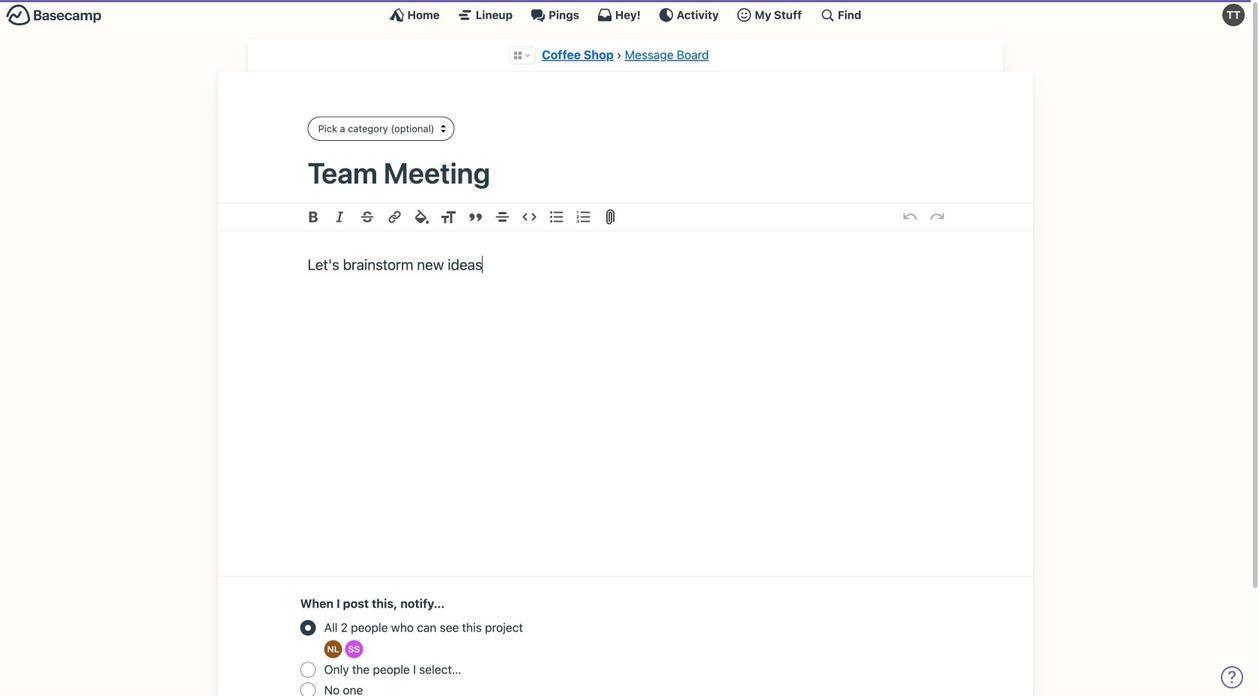 Task type: describe. For each thing, give the bounding box(es) containing it.
natalie lubich image
[[324, 641, 342, 659]]

main element
[[0, 0, 1252, 29]]



Task type: vqa. For each thing, say whether or not it's contained in the screenshot.
FIND
no



Task type: locate. For each thing, give the bounding box(es) containing it.
Type a title… text field
[[308, 156, 944, 190]]

switch accounts image
[[6, 4, 102, 27]]

sarah silvers image
[[345, 641, 363, 659]]

keyboard shortcut: ⌘ + / image
[[820, 7, 835, 22]]

Write away… text field
[[263, 231, 989, 558]]

terry turtle image
[[1223, 4, 1246, 26]]



